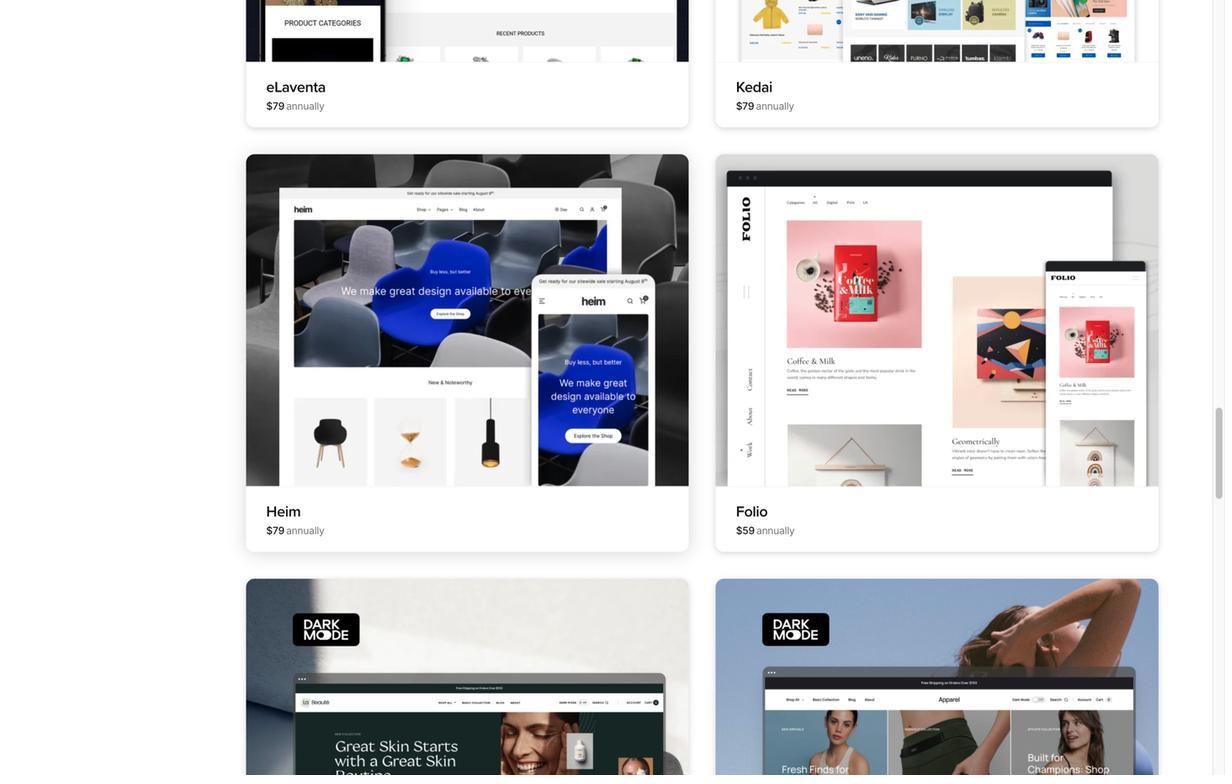 Task type: vqa. For each thing, say whether or not it's contained in the screenshot.
THE "ELAVENTA $79 ANNUALLY" on the top left of the page
yes



Task type: describe. For each thing, give the bounding box(es) containing it.
$59
[[736, 525, 755, 537]]

annually for kedai
[[756, 100, 794, 112]]

annually for folio
[[756, 525, 795, 537]]

annually for heim
[[286, 525, 324, 537]]

$79 for elaventa
[[266, 100, 284, 112]]

$79 for kedai
[[736, 100, 754, 112]]

kedai link
[[736, 78, 772, 96]]

heim $79 annually
[[266, 503, 324, 537]]

elaventa link
[[266, 78, 326, 96]]

$79 for heim
[[266, 525, 284, 537]]



Task type: locate. For each thing, give the bounding box(es) containing it.
annually down elaventa link
[[286, 100, 324, 112]]

$79 down kedai at right
[[736, 100, 754, 112]]

elaventa $79 annually
[[266, 78, 326, 112]]

$79 down elaventa link
[[266, 100, 284, 112]]

annually inside heim $79 annually
[[286, 525, 324, 537]]

heim link
[[266, 503, 301, 521]]

$79 inside elaventa $79 annually
[[266, 100, 284, 112]]

annually
[[286, 100, 324, 112], [756, 100, 794, 112], [286, 525, 324, 537], [756, 525, 795, 537]]

annually down kedai link
[[756, 100, 794, 112]]

$79 down the heim link
[[266, 525, 284, 537]]

annually inside folio $59 annually
[[756, 525, 795, 537]]

annually inside kedai $79 annually
[[756, 100, 794, 112]]

kedai $79 annually
[[736, 78, 794, 112]]

$79
[[266, 100, 284, 112], [736, 100, 754, 112], [266, 525, 284, 537]]

elaventa
[[266, 78, 326, 96]]

folio link
[[736, 503, 768, 521]]

annually for elaventa
[[286, 100, 324, 112]]

folio $59 annually
[[736, 503, 795, 537]]

folio
[[736, 503, 768, 521]]

heim
[[266, 503, 301, 521]]

annually right $59
[[756, 525, 795, 537]]

annually inside elaventa $79 annually
[[286, 100, 324, 112]]

$79 inside heim $79 annually
[[266, 525, 284, 537]]

$79 inside kedai $79 annually
[[736, 100, 754, 112]]

annually down the heim link
[[286, 525, 324, 537]]

kedai
[[736, 78, 772, 96]]



